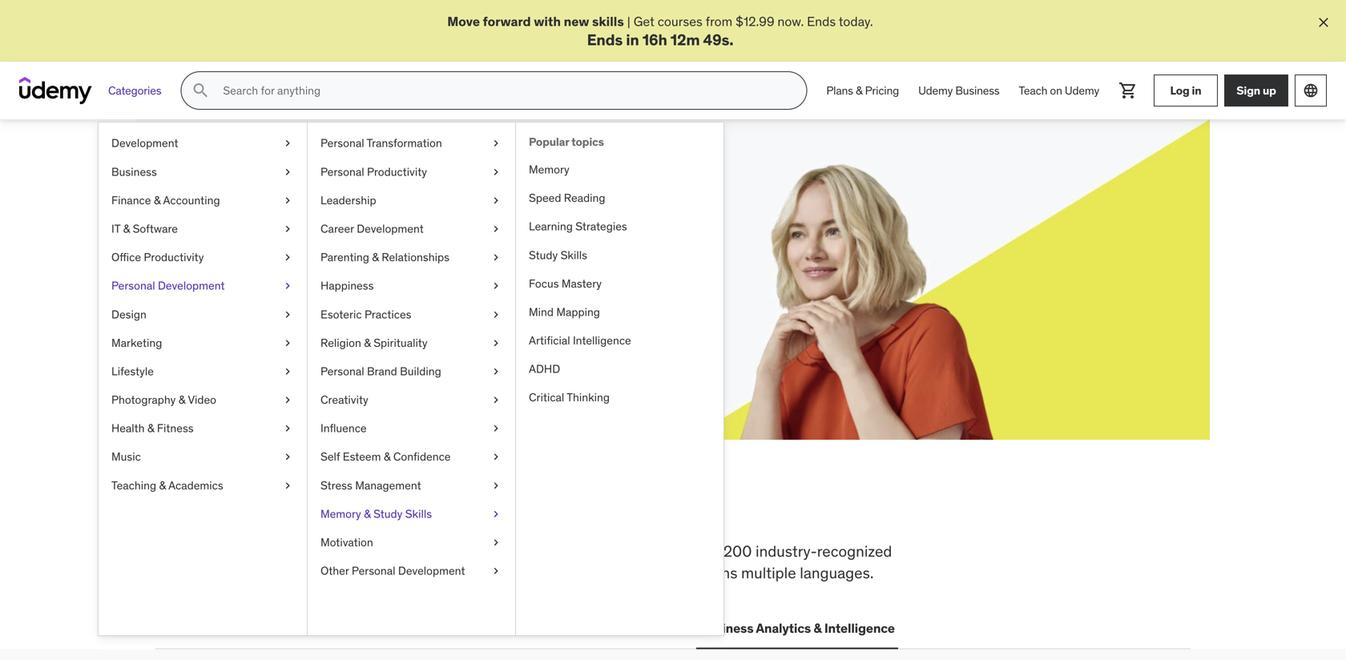 Task type: locate. For each thing, give the bounding box(es) containing it.
& inside health & fitness link
[[147, 421, 154, 436]]

lifestyle
[[111, 364, 154, 379]]

xsmall image inside creativity link
[[490, 392, 502, 408]]

stress
[[321, 478, 352, 493]]

xsmall image inside lifestyle link
[[281, 364, 294, 379]]

0 horizontal spatial with
[[341, 229, 365, 245]]

xsmall image for health & fitness
[[281, 421, 294, 437]]

xsmall image inside motivation link
[[490, 535, 502, 551]]

& for finance & accounting
[[154, 193, 161, 207]]

leadership
[[321, 193, 376, 207], [402, 620, 468, 637]]

xsmall image
[[281, 136, 294, 151], [490, 136, 502, 151], [490, 164, 502, 180], [281, 193, 294, 208], [490, 221, 502, 237], [281, 278, 294, 294], [490, 278, 502, 294], [281, 307, 294, 322], [490, 307, 502, 322], [281, 335, 294, 351], [490, 335, 502, 351], [281, 364, 294, 379], [490, 392, 502, 408], [490, 421, 502, 437], [281, 449, 294, 465], [490, 449, 502, 465], [490, 506, 502, 522], [490, 535, 502, 551], [490, 563, 502, 579]]

0 vertical spatial skills
[[592, 13, 624, 30]]

study skills
[[529, 248, 587, 262]]

it certifications button
[[285, 609, 386, 648]]

& right religion
[[364, 336, 371, 350]]

& right esteem
[[384, 450, 391, 464]]

personal for personal brand building
[[321, 364, 364, 379]]

technical
[[398, 542, 459, 561]]

0 horizontal spatial business
[[111, 165, 157, 179]]

teach on udemy link
[[1009, 71, 1109, 110]]

marketing
[[111, 336, 162, 350]]

as
[[439, 229, 452, 245], [483, 229, 496, 245]]

including
[[512, 542, 574, 561]]

skills down 'stress management' link
[[405, 507, 432, 521]]

critical thinking link
[[516, 384, 724, 412]]

learning
[[529, 219, 573, 234]]

xsmall image inside 'personal productivity' link
[[490, 164, 502, 180]]

in up including
[[505, 489, 536, 531]]

xsmall image for finance & accounting
[[281, 193, 294, 208]]

well-
[[395, 563, 428, 582]]

1 vertical spatial your
[[259, 229, 284, 245]]

as right little
[[483, 229, 496, 245]]

xsmall image left 'speed'
[[490, 193, 502, 208]]

learning strategies
[[529, 219, 627, 234]]

1 vertical spatial memory
[[321, 507, 361, 521]]

personal development link
[[99, 272, 307, 300]]

& up office
[[123, 222, 130, 236]]

xsmall image inside personal development link
[[281, 278, 294, 294]]

1 horizontal spatial as
[[483, 229, 496, 245]]

2 horizontal spatial for
[[669, 542, 687, 561]]

xsmall image for career development
[[490, 221, 502, 237]]

& inside self esteem & confidence link
[[384, 450, 391, 464]]

ends
[[807, 13, 836, 30], [587, 30, 623, 49]]

stress management link
[[308, 471, 515, 500]]

skills inside skills for your future expand your potential with a course for as little as $12.99. sale ends today.
[[213, 189, 285, 223]]

1 vertical spatial skills
[[561, 248, 587, 262]]

& down stress management
[[364, 507, 371, 521]]

xsmall image left adhd
[[490, 364, 502, 379]]

&
[[856, 83, 863, 98], [154, 193, 161, 207], [123, 222, 130, 236], [372, 250, 379, 265], [364, 336, 371, 350], [178, 393, 185, 407], [147, 421, 154, 436], [384, 450, 391, 464], [159, 478, 166, 493], [364, 507, 371, 521], [814, 620, 822, 637]]

& right plans
[[856, 83, 863, 98]]

2 vertical spatial business
[[699, 620, 754, 637]]

udemy
[[918, 83, 953, 98], [1065, 83, 1099, 98]]

0 horizontal spatial skills
[[213, 189, 285, 223]]

forward
[[483, 13, 531, 30]]

personal down to
[[352, 564, 395, 578]]

0 horizontal spatial study
[[374, 507, 403, 521]]

xsmall image left study skills
[[490, 250, 502, 265]]

& down a
[[372, 250, 379, 265]]

today. right now.
[[839, 13, 873, 30]]

& inside religion & spirituality link
[[364, 336, 371, 350]]

xsmall image for self esteem & confidence
[[490, 449, 502, 465]]

today. down career
[[317, 247, 351, 263]]

1 horizontal spatial today.
[[839, 13, 873, 30]]

xsmall image inside development 'link'
[[281, 136, 294, 151]]

it left certifications
[[288, 620, 299, 637]]

xsmall image left influence at left bottom
[[281, 421, 294, 437]]

development right web
[[189, 620, 269, 637]]

& inside plans & pricing link
[[856, 83, 863, 98]]

stress management
[[321, 478, 421, 493]]

xsmall image inside 'leadership' link
[[490, 193, 502, 208]]

2 vertical spatial for
[[669, 542, 687, 561]]

0 vertical spatial study
[[529, 248, 558, 262]]

productivity down 'transformation'
[[367, 165, 427, 179]]

personal for personal development
[[111, 279, 155, 293]]

all
[[155, 489, 202, 531]]

1 horizontal spatial leadership
[[402, 620, 468, 637]]

& inside teaching & academics link
[[159, 478, 166, 493]]

xsmall image inside self esteem & confidence link
[[490, 449, 502, 465]]

1 vertical spatial skills
[[266, 489, 352, 531]]

xsmall image for happiness
[[490, 278, 502, 294]]

for up relationships
[[420, 229, 436, 245]]

0 vertical spatial skills
[[213, 189, 285, 223]]

personal inside "link"
[[321, 136, 364, 150]]

data
[[487, 620, 516, 637]]

xsmall image down potential
[[281, 250, 294, 265]]

it inside button
[[288, 620, 299, 637]]

today. inside skills for your future expand your potential with a course for as little as $12.99. sale ends today.
[[317, 247, 351, 263]]

1 horizontal spatial udemy
[[1065, 83, 1099, 98]]

you
[[358, 489, 415, 531]]

xsmall image for other personal development
[[490, 563, 502, 579]]

development down categories 'dropdown button' in the top of the page
[[111, 136, 178, 150]]

lifestyle link
[[99, 357, 307, 386]]

professional
[[489, 563, 572, 582]]

one
[[542, 489, 599, 531]]

1 horizontal spatial your
[[332, 189, 390, 223]]

xsmall image inside happiness link
[[490, 278, 502, 294]]

content
[[612, 542, 665, 561]]

leadership up career
[[321, 193, 376, 207]]

xsmall image for esoteric practices
[[490, 307, 502, 322]]

personal down personal transformation
[[321, 165, 364, 179]]

1 vertical spatial leadership
[[402, 620, 468, 637]]

16h 12m 48s
[[642, 30, 729, 49]]

xsmall image inside other personal development link
[[490, 563, 502, 579]]

for up potential
[[290, 189, 327, 223]]

0 horizontal spatial memory
[[321, 507, 361, 521]]

xsmall image inside influence link
[[490, 421, 502, 437]]

xsmall image inside career development link
[[490, 221, 502, 237]]

in inside move forward with new skills | get courses from $12.99 now. ends today. ends in 16h 12m 48s .
[[626, 30, 639, 49]]

popular
[[529, 135, 569, 149]]

0 vertical spatial productivity
[[367, 165, 427, 179]]

new
[[564, 13, 589, 30]]

udemy right pricing
[[918, 83, 953, 98]]

memory down stress
[[321, 507, 361, 521]]

0 horizontal spatial in
[[505, 489, 536, 531]]

development down office productivity link
[[158, 279, 225, 293]]

office productivity
[[111, 250, 204, 265]]

2 horizontal spatial business
[[956, 83, 1000, 98]]

health & fitness link
[[99, 414, 307, 443]]

on
[[1050, 83, 1062, 98]]

categories button
[[99, 71, 171, 110]]

productivity for personal productivity
[[367, 165, 427, 179]]

memory down popular
[[529, 162, 570, 177]]

career
[[321, 222, 354, 236]]

1 horizontal spatial ends
[[807, 13, 836, 30]]

motivation
[[321, 535, 373, 550]]

1 horizontal spatial skills
[[405, 507, 432, 521]]

xsmall image inside parenting & relationships link
[[490, 250, 502, 265]]

& for teaching & academics
[[159, 478, 166, 493]]

xsmall image for photography & video
[[281, 392, 294, 408]]

rounded
[[428, 563, 485, 582]]

courses
[[658, 13, 703, 30]]

xsmall image inside 'stress management' link
[[490, 478, 502, 494]]

future
[[395, 189, 473, 223]]

for
[[290, 189, 327, 223], [420, 229, 436, 245], [669, 542, 687, 561]]

0 vertical spatial it
[[111, 222, 120, 236]]

xsmall image
[[281, 164, 294, 180], [490, 193, 502, 208], [281, 221, 294, 237], [281, 250, 294, 265], [490, 250, 502, 265], [490, 364, 502, 379], [281, 392, 294, 408], [281, 421, 294, 437], [281, 478, 294, 494], [490, 478, 502, 494]]

0 horizontal spatial leadership
[[321, 193, 376, 207]]

0 horizontal spatial your
[[259, 229, 284, 245]]

xsmall image inside health & fitness link
[[281, 421, 294, 437]]

personal transformation
[[321, 136, 442, 150]]

data science
[[487, 620, 566, 637]]

for inside covering critical workplace skills to technical topics, including prep content for over 200 industry-recognized certifications, our catalog supports well-rounded professional development and spans multiple languages.
[[669, 542, 687, 561]]

& right finance
[[154, 193, 161, 207]]

xsmall image inside photography & video link
[[281, 392, 294, 408]]

science
[[518, 620, 566, 637]]

close image
[[1316, 14, 1332, 30]]

personal down religion
[[321, 364, 364, 379]]

thinking
[[567, 390, 610, 405]]

0 vertical spatial your
[[332, 189, 390, 223]]

personal
[[321, 136, 364, 150], [321, 165, 364, 179], [111, 279, 155, 293], [321, 364, 364, 379], [352, 564, 395, 578]]

log in
[[1170, 83, 1202, 98]]

xsmall image inside music link
[[281, 449, 294, 465]]

supports
[[331, 563, 392, 582]]

xsmall image inside marketing link
[[281, 335, 294, 351]]

& right health
[[147, 421, 154, 436]]

xsmall image inside teaching & academics link
[[281, 478, 294, 494]]

with left 'new'
[[534, 13, 561, 30]]

intelligence
[[573, 333, 631, 348], [825, 620, 895, 637]]

skills down learning strategies
[[561, 248, 587, 262]]

1 horizontal spatial intelligence
[[825, 620, 895, 637]]

0 horizontal spatial productivity
[[144, 250, 204, 265]]

business up finance
[[111, 165, 157, 179]]

& inside it & software link
[[123, 222, 130, 236]]

& right analytics
[[814, 620, 822, 637]]

xsmall image inside esoteric practices link
[[490, 307, 502, 322]]

with left a
[[341, 229, 365, 245]]

xsmall image inside personal brand building link
[[490, 364, 502, 379]]

& for memory & study skills
[[364, 507, 371, 521]]

development for web development
[[189, 620, 269, 637]]

ends right now.
[[807, 13, 836, 30]]

xsmall image inside the personal transformation "link"
[[490, 136, 502, 151]]

certifications
[[301, 620, 383, 637]]

as left little
[[439, 229, 452, 245]]

covering
[[155, 542, 216, 561]]

personal up the personal productivity
[[321, 136, 364, 150]]

music
[[111, 450, 141, 464]]

1 vertical spatial productivity
[[144, 250, 204, 265]]

0 vertical spatial in
[[626, 30, 639, 49]]

development
[[576, 563, 665, 582]]

1 vertical spatial with
[[341, 229, 365, 245]]

religion & spirituality link
[[308, 329, 515, 357]]

happiness link
[[308, 272, 515, 300]]

0 vertical spatial today.
[[839, 13, 873, 30]]

esteem
[[343, 450, 381, 464]]

memory for memory
[[529, 162, 570, 177]]

1 vertical spatial intelligence
[[825, 620, 895, 637]]

your up sale
[[259, 229, 284, 245]]

xsmall image up potential
[[281, 164, 294, 180]]

0 vertical spatial leadership
[[321, 193, 376, 207]]

0 horizontal spatial as
[[439, 229, 452, 245]]

development
[[111, 136, 178, 150], [357, 222, 424, 236], [158, 279, 225, 293], [398, 564, 465, 578], [189, 620, 269, 637]]

place
[[605, 489, 689, 531]]

xsmall image inside religion & spirituality link
[[490, 335, 502, 351]]

skills left |
[[592, 13, 624, 30]]

xsmall image inside memory & study skills link
[[490, 506, 502, 522]]

development inside 'link'
[[111, 136, 178, 150]]

web development
[[159, 620, 269, 637]]

2 udemy from the left
[[1065, 83, 1099, 98]]

ends down 'new'
[[587, 30, 623, 49]]

intelligence down mind mapping link
[[573, 333, 631, 348]]

1 horizontal spatial memory
[[529, 162, 570, 177]]

2 vertical spatial skills
[[343, 542, 377, 561]]

xsmall image inside finance & accounting link
[[281, 193, 294, 208]]

& inside photography & video link
[[178, 393, 185, 407]]

teaching & academics link
[[99, 471, 307, 500]]

intelligence inside button
[[825, 620, 895, 637]]

religion
[[321, 336, 361, 350]]

focus mastery link
[[516, 270, 724, 298]]

1 horizontal spatial study
[[529, 248, 558, 262]]

1 horizontal spatial for
[[420, 229, 436, 245]]

0 horizontal spatial it
[[111, 222, 120, 236]]

productivity up personal development
[[144, 250, 204, 265]]

business left the teach
[[956, 83, 1000, 98]]

business inside 'business analytics & intelligence' button
[[699, 620, 754, 637]]

recognized
[[817, 542, 892, 561]]

development inside button
[[189, 620, 269, 637]]

1 vertical spatial it
[[288, 620, 299, 637]]

& inside finance & accounting link
[[154, 193, 161, 207]]

sign
[[1237, 83, 1261, 98]]

0 horizontal spatial for
[[290, 189, 327, 223]]

1 horizontal spatial productivity
[[367, 165, 427, 179]]

leadership down rounded
[[402, 620, 468, 637]]

skills up supports
[[343, 542, 377, 561]]

& inside memory & study skills link
[[364, 507, 371, 521]]

0 vertical spatial business
[[956, 83, 1000, 98]]

study down management
[[374, 507, 403, 521]]

data science button
[[484, 609, 569, 648]]

1 vertical spatial for
[[420, 229, 436, 245]]

in
[[626, 30, 639, 49], [1192, 83, 1202, 98], [505, 489, 536, 531]]

& inside parenting & relationships link
[[372, 250, 379, 265]]

business down spans
[[699, 620, 754, 637]]

mind mapping link
[[516, 298, 724, 327]]

0 horizontal spatial today.
[[317, 247, 351, 263]]

plans & pricing
[[826, 83, 899, 98]]

transformation
[[367, 136, 442, 150]]

1 vertical spatial in
[[1192, 83, 1202, 98]]

in right log
[[1192, 83, 1202, 98]]

xsmall image for development
[[281, 136, 294, 151]]

0 vertical spatial intelligence
[[573, 333, 631, 348]]

xsmall image for stress management
[[490, 478, 502, 494]]

1 horizontal spatial in
[[626, 30, 639, 49]]

xsmall image up the topics,
[[490, 478, 502, 494]]

development up parenting & relationships
[[357, 222, 424, 236]]

topics
[[572, 135, 604, 149]]

personal up design
[[111, 279, 155, 293]]

xsmall image inside office productivity link
[[281, 250, 294, 265]]

potential
[[287, 229, 338, 245]]

it & software link
[[99, 215, 307, 243]]

2 vertical spatial in
[[505, 489, 536, 531]]

xsmall image for religion & spirituality
[[490, 335, 502, 351]]

leadership button
[[399, 609, 471, 648]]

study up the focus
[[529, 248, 558, 262]]

intelligence down languages.
[[825, 620, 895, 637]]

design
[[111, 307, 147, 322]]

other
[[321, 564, 349, 578]]

0 vertical spatial with
[[534, 13, 561, 30]]

xsmall image for marketing
[[281, 335, 294, 351]]

covering critical workplace skills to technical topics, including prep content for over 200 industry-recognized certifications, our catalog supports well-rounded professional development and spans multiple languages.
[[155, 542, 892, 582]]

udemy image
[[19, 77, 92, 104]]

self esteem & confidence link
[[308, 443, 515, 471]]

1 vertical spatial today.
[[317, 247, 351, 263]]

2 horizontal spatial in
[[1192, 83, 1202, 98]]

xsmall image for influence
[[490, 421, 502, 437]]

communication
[[585, 620, 680, 637]]

xsmall image for parenting & relationships
[[490, 250, 502, 265]]

log
[[1170, 83, 1190, 98]]

& left video
[[178, 393, 185, 407]]

it up office
[[111, 222, 120, 236]]

teaching & academics
[[111, 478, 223, 493]]

xsmall image inside it & software link
[[281, 221, 294, 237]]

leadership inside button
[[402, 620, 468, 637]]

in down |
[[626, 30, 639, 49]]

development link
[[99, 129, 307, 158]]

0 horizontal spatial udemy
[[918, 83, 953, 98]]

xsmall image inside design link
[[281, 307, 294, 322]]

0 horizontal spatial intelligence
[[573, 333, 631, 348]]

skills up workplace
[[266, 489, 352, 531]]

1 horizontal spatial it
[[288, 620, 299, 637]]

xsmall image up ends
[[281, 221, 294, 237]]

1 horizontal spatial business
[[699, 620, 754, 637]]

xsmall image for teaching & academics
[[281, 478, 294, 494]]

popular topics
[[529, 135, 604, 149]]

for up and
[[669, 542, 687, 561]]

productivity for office productivity
[[144, 250, 204, 265]]

& for it & software
[[123, 222, 130, 236]]

xsmall image inside the business link
[[281, 164, 294, 180]]

& right 'teaching' at the bottom of the page
[[159, 478, 166, 493]]

udemy business
[[918, 83, 1000, 98]]

xsmall image left creativity
[[281, 392, 294, 408]]

2 horizontal spatial skills
[[561, 248, 587, 262]]

xsmall image for motivation
[[490, 535, 502, 551]]

0 vertical spatial memory
[[529, 162, 570, 177]]

1 vertical spatial business
[[111, 165, 157, 179]]

xsmall image left stress
[[281, 478, 294, 494]]

ends
[[286, 247, 314, 263]]

2 vertical spatial skills
[[405, 507, 432, 521]]

1 horizontal spatial with
[[534, 13, 561, 30]]

udemy right on
[[1065, 83, 1099, 98]]

skills up expand
[[213, 189, 285, 223]]

leadership link
[[308, 186, 515, 215]]

plans
[[826, 83, 853, 98]]

your up a
[[332, 189, 390, 223]]



Task type: vqa. For each thing, say whether or not it's contained in the screenshot.
WITH in the Skills for your future Expand your potential with a course for as little as $12.99. Sale ends today.
yes



Task type: describe. For each thing, give the bounding box(es) containing it.
reading
[[564, 191, 605, 205]]

for for workplace
[[669, 542, 687, 561]]

relationships
[[382, 250, 449, 265]]

fitness
[[157, 421, 194, 436]]

get
[[634, 13, 655, 30]]

software
[[133, 222, 178, 236]]

udemy business link
[[909, 71, 1009, 110]]

other personal development
[[321, 564, 465, 578]]

today. inside move forward with new skills | get courses from $12.99 now. ends today. ends in 16h 12m 48s .
[[839, 13, 873, 30]]

xsmall image for personal productivity
[[490, 164, 502, 180]]

business analytics & intelligence button
[[696, 609, 898, 648]]

xsmall image for it & software
[[281, 221, 294, 237]]

xsmall image for business
[[281, 164, 294, 180]]

business for business analytics & intelligence
[[699, 620, 754, 637]]

critical
[[529, 390, 564, 405]]

health
[[111, 421, 145, 436]]

& for photography & video
[[178, 393, 185, 407]]

memory & study skills link
[[308, 500, 515, 529]]

career development
[[321, 222, 424, 236]]

artificial intelligence link
[[516, 327, 724, 355]]

little
[[455, 229, 480, 245]]

xsmall image for creativity
[[490, 392, 502, 408]]

academics
[[168, 478, 223, 493]]

photography
[[111, 393, 176, 407]]

skills inside covering critical workplace skills to technical topics, including prep content for over 200 industry-recognized certifications, our catalog supports well-rounded professional development and spans multiple languages.
[[343, 542, 377, 561]]

personal brand building
[[321, 364, 441, 379]]

.
[[729, 30, 734, 49]]

personal for personal transformation
[[321, 136, 364, 150]]

creativity
[[321, 393, 368, 407]]

esoteric practices
[[321, 307, 411, 322]]

health & fitness
[[111, 421, 194, 436]]

influence
[[321, 421, 367, 436]]

focus
[[529, 276, 559, 291]]

teaching
[[111, 478, 156, 493]]

photography & video
[[111, 393, 216, 407]]

up
[[1263, 83, 1276, 98]]

skills inside move forward with new skills | get courses from $12.99 now. ends today. ends in 16h 12m 48s .
[[592, 13, 624, 30]]

learning strategies link
[[516, 213, 724, 241]]

$12.99
[[736, 13, 775, 30]]

for for your
[[420, 229, 436, 245]]

sign up
[[1237, 83, 1276, 98]]

sign up link
[[1225, 75, 1289, 107]]

brand
[[367, 364, 397, 379]]

management
[[355, 478, 421, 493]]

prep
[[577, 542, 609, 561]]

memory & study skills
[[321, 507, 432, 521]]

mind
[[529, 305, 554, 319]]

it certifications
[[288, 620, 383, 637]]

memory for memory & study skills
[[321, 507, 361, 521]]

marketing link
[[99, 329, 307, 357]]

xsmall image for personal transformation
[[490, 136, 502, 151]]

leadership for 'leadership' button
[[402, 620, 468, 637]]

study skills link
[[516, 241, 724, 270]]

& for parenting & relationships
[[372, 250, 379, 265]]

intelligence inside memory & study skills element
[[573, 333, 631, 348]]

1 as from the left
[[439, 229, 452, 245]]

a
[[368, 229, 375, 245]]

teach on udemy
[[1019, 83, 1099, 98]]

Search for anything text field
[[220, 77, 787, 104]]

with inside skills for your future expand your potential with a course for as little as $12.99. sale ends today.
[[341, 229, 365, 245]]

accounting
[[163, 193, 220, 207]]

development down technical
[[398, 564, 465, 578]]

design link
[[99, 300, 307, 329]]

topics,
[[463, 542, 508, 561]]

xsmall image for music
[[281, 449, 294, 465]]

leadership for 'leadership' link
[[321, 193, 376, 207]]

with inside move forward with new skills | get courses from $12.99 now. ends today. ends in 16h 12m 48s .
[[534, 13, 561, 30]]

personal for personal productivity
[[321, 165, 364, 179]]

& for plans & pricing
[[856, 83, 863, 98]]

finance & accounting
[[111, 193, 220, 207]]

& for health & fitness
[[147, 421, 154, 436]]

xsmall image for office productivity
[[281, 250, 294, 265]]

1 vertical spatial study
[[374, 507, 403, 521]]

confidence
[[393, 450, 451, 464]]

it for it certifications
[[288, 620, 299, 637]]

1 udemy from the left
[[918, 83, 953, 98]]

xsmall image for design
[[281, 307, 294, 322]]

move
[[447, 13, 480, 30]]

creativity link
[[308, 386, 515, 414]]

strategies
[[576, 219, 627, 234]]

speed reading
[[529, 191, 605, 205]]

xsmall image for personal brand building
[[490, 364, 502, 379]]

multiple
[[741, 563, 796, 582]]

0 vertical spatial for
[[290, 189, 327, 223]]

0 horizontal spatial ends
[[587, 30, 623, 49]]

teach
[[1019, 83, 1048, 98]]

career development link
[[308, 215, 515, 243]]

xsmall image for leadership
[[490, 193, 502, 208]]

to
[[380, 542, 394, 561]]

building
[[400, 364, 441, 379]]

it for it & software
[[111, 222, 120, 236]]

xsmall image for personal development
[[281, 278, 294, 294]]

religion & spirituality
[[321, 336, 428, 350]]

photography & video link
[[99, 386, 307, 414]]

artificial
[[529, 333, 570, 348]]

catalog
[[277, 563, 328, 582]]

business inside udemy business link
[[956, 83, 1000, 98]]

personal transformation link
[[308, 129, 515, 158]]

our
[[252, 563, 274, 582]]

over
[[691, 542, 720, 561]]

esoteric
[[321, 307, 362, 322]]

shopping cart with 0 items image
[[1119, 81, 1138, 100]]

personal productivity link
[[308, 158, 515, 186]]

xsmall image for lifestyle
[[281, 364, 294, 379]]

& inside 'business analytics & intelligence' button
[[814, 620, 822, 637]]

sale
[[258, 247, 283, 263]]

& for religion & spirituality
[[364, 336, 371, 350]]

personal brand building link
[[308, 357, 515, 386]]

esoteric practices link
[[308, 300, 515, 329]]

categories
[[108, 83, 161, 98]]

2 as from the left
[[483, 229, 496, 245]]

choose a language image
[[1303, 83, 1319, 99]]

development for personal development
[[158, 279, 225, 293]]

submit search image
[[191, 81, 210, 100]]

xsmall image for memory & study skills
[[490, 506, 502, 522]]

pricing
[[865, 83, 899, 98]]

memory & study skills element
[[515, 123, 724, 636]]

expand
[[213, 229, 256, 245]]

focus mastery
[[529, 276, 602, 291]]

development for career development
[[357, 222, 424, 236]]

spirituality
[[374, 336, 428, 350]]

parenting
[[321, 250, 369, 265]]

finance
[[111, 193, 151, 207]]

business for business
[[111, 165, 157, 179]]



